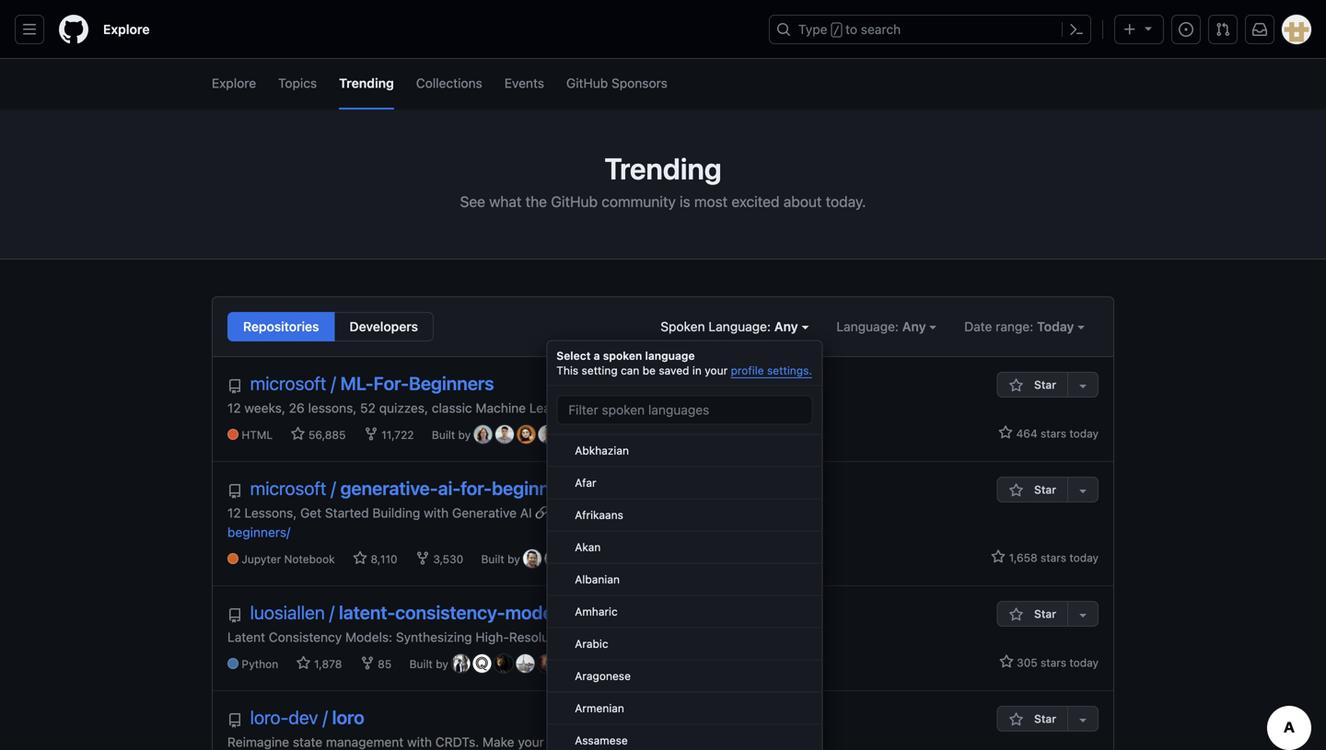 Task type: vqa. For each thing, say whether or not it's contained in the screenshot.
the right line
no



Task type: describe. For each thing, give the bounding box(es) containing it.
https://microsoft.github.io/generative-
[[552, 506, 778, 521]]

0 vertical spatial ai-
[[438, 478, 461, 499]]

0 vertical spatial github
[[566, 76, 608, 91]]

52
[[360, 401, 376, 416]]

inference
[[711, 630, 767, 645]]

resolution
[[509, 630, 572, 645]]

by for beginners
[[458, 429, 471, 442]]

3,530 link
[[415, 551, 463, 568]]

today
[[1037, 319, 1074, 334]]

beginners
[[492, 478, 576, 499]]

1 horizontal spatial explore
[[212, 76, 256, 91]]

all
[[604, 401, 618, 416]]

Type or choose a spoken language text field
[[557, 396, 813, 425]]

github sponsors link
[[566, 59, 668, 110]]

model
[[505, 602, 558, 624]]

8,110
[[368, 553, 398, 566]]

dev
[[289, 707, 318, 729]]

profile
[[731, 364, 764, 377]]

@softchris image for microsoft / generative-ai-for-beginners
[[588, 550, 606, 568]]

/ for ml-for-beginners
[[331, 373, 336, 394]]

be
[[643, 364, 656, 377]]

@akx image
[[538, 655, 556, 673]]

afrikaans link
[[547, 500, 822, 532]]

about
[[784, 193, 822, 210]]

loro-
[[250, 707, 289, 729]]

git pull request image
[[1216, 22, 1231, 37]]

github sponsors
[[566, 76, 668, 91]]

trending link
[[339, 59, 394, 110]]

amharic link
[[547, 596, 822, 629]]

star button for beginners
[[997, 372, 1067, 398]]

305 stars today
[[1014, 657, 1099, 670]]

assamese link
[[547, 725, 822, 751]]

high-
[[476, 630, 509, 645]]

most
[[694, 193, 728, 210]]

12 for microsoft / ml-for-beginners
[[227, 401, 241, 416]]

1 vertical spatial with
[[621, 630, 646, 645]]

beginners
[[409, 373, 494, 394]]

saved
[[659, 364, 689, 377]]

built by for for-
[[432, 429, 474, 442]]

luosiallen / latent-consistency-model
[[250, 602, 558, 624]]

1,878 link
[[296, 656, 342, 673]]

built for for-
[[432, 429, 455, 442]]

star image for 56,885
[[291, 427, 305, 442]]

ai
[[520, 506, 532, 521]]

topics link
[[278, 59, 317, 110]]

star image inside button
[[1009, 379, 1024, 393]]

assamese
[[575, 735, 628, 747]]

@luosiallen image
[[452, 655, 470, 673]]

type / to search
[[799, 22, 901, 37]]

0 vertical spatial with
[[424, 506, 449, 521]]

generative
[[452, 506, 517, 521]]

star image for microsoft / generative-ai-for-beginners
[[1009, 484, 1024, 498]]

collections link
[[416, 59, 482, 110]]

language
[[645, 350, 695, 362]]

albanian
[[575, 573, 620, 586]]

star for beginners
[[1034, 379, 1056, 391]]

command palette image
[[1069, 22, 1084, 37]]

plus image
[[1123, 22, 1137, 37]]

afrikaans
[[575, 509, 623, 522]]

make
[[483, 735, 514, 750]]

effortlessly.
[[653, 735, 722, 750]]

type
[[799, 22, 828, 37]]

see
[[460, 193, 485, 210]]

luosiallen
[[250, 602, 325, 624]]

sponsors
[[612, 76, 668, 91]]

loro
[[332, 707, 364, 729]]

management
[[326, 735, 404, 750]]

12 weeks, 26 lessons, 52 quizzes, classic machine learning for all
[[227, 401, 618, 416]]

machine
[[476, 401, 526, 416]]

aragonese link
[[547, 661, 822, 693]]

latent
[[227, 630, 265, 645]]

today for luosiallen / latent-consistency-model
[[1070, 657, 1099, 670]]

profile settings. link
[[731, 364, 812, 377]]

search
[[861, 22, 901, 37]]

56,885
[[305, 429, 346, 442]]

select a spoken language this setting can be                saved              in your profile settings.
[[557, 350, 812, 377]]

2 language: from the left
[[837, 319, 899, 334]]

repo image for microsoft / generative-ai-for-beginners
[[227, 484, 242, 499]]

85 link
[[360, 656, 392, 673]]

aragonese
[[575, 670, 631, 683]]

by for for-
[[508, 553, 520, 566]]

menu containing select a spoken language
[[546, 340, 823, 751]]

to
[[846, 22, 858, 37]]

add this repository to a list image for generative-ai-for-beginners
[[1076, 484, 1091, 498]]

excited
[[732, 193, 780, 210]]

star image left 305 at bottom
[[999, 655, 1014, 670]]

what
[[489, 193, 522, 210]]

learning
[[529, 401, 581, 416]]

star image inside 1,878 'link'
[[296, 656, 311, 671]]

0 horizontal spatial explore link
[[96, 15, 157, 44]]

consistency
[[269, 630, 342, 645]]

collections
[[416, 76, 482, 91]]

star image for luosiallen / latent-consistency-model
[[1009, 608, 1024, 623]]

3,530
[[430, 553, 463, 566]]

the
[[526, 193, 547, 210]]

afar
[[575, 477, 596, 490]]

1,658 stars today
[[1006, 552, 1099, 565]]

date range: today
[[964, 319, 1078, 334]]

events link
[[505, 59, 544, 110]]

stars for latent-consistency-model
[[1041, 657, 1067, 670]]

https://microsoft.github.io/generative-ai-for- beginners/
[[227, 506, 816, 540]]

get
[[300, 506, 322, 521]]

date
[[964, 319, 992, 334]]

/ for to search
[[833, 24, 840, 37]]

built for consistency-
[[410, 658, 433, 671]]

microsoft / generative-ai-for-beginners
[[250, 478, 576, 499]]

built by for consistency-
[[410, 658, 452, 671]]

star image for loro-dev / loro
[[1009, 713, 1024, 728]]

305
[[1017, 657, 1038, 670]]

@minwook shin image
[[560, 426, 578, 444]]



Task type: locate. For each thing, give the bounding box(es) containing it.
1 vertical spatial explore link
[[212, 59, 256, 110]]

1 star from the top
[[1034, 379, 1056, 391]]

12
[[227, 401, 241, 416], [227, 506, 241, 521]]

1 horizontal spatial fork image
[[415, 551, 430, 566]]

2 vertical spatial stars
[[1041, 657, 1067, 670]]

in
[[693, 364, 702, 377]]

1 vertical spatial built
[[481, 553, 505, 566]]

0 horizontal spatial any
[[774, 319, 798, 334]]

1 horizontal spatial trending
[[605, 151, 722, 186]]

3 star from the top
[[1034, 608, 1056, 621]]

armenian link
[[547, 693, 822, 725]]

@koreyspace image
[[545, 550, 563, 568]]

@kinfey image
[[609, 550, 628, 568]]

repo image for microsoft / ml-for-beginners
[[227, 379, 242, 394]]

0 horizontal spatial @softchris image
[[539, 426, 557, 444]]

1 add this repository to a list image from the top
[[1076, 379, 1091, 393]]

star image
[[1009, 379, 1024, 393], [999, 426, 1013, 440], [291, 427, 305, 442], [991, 550, 1006, 565], [353, 551, 368, 566]]

built left @john0isaac icon
[[481, 553, 505, 566]]

star for for-
[[1034, 484, 1056, 496]]

1,878
[[311, 658, 342, 671]]

0 vertical spatial built by
[[432, 429, 474, 442]]

events
[[505, 76, 544, 91]]

today for microsoft / generative-ai-for-beginners
[[1070, 552, 1099, 565]]

for-
[[374, 373, 409, 394]]

abkhazian
[[575, 444, 629, 457]]

today right 464
[[1070, 427, 1099, 440]]

2 repo image from the top
[[227, 609, 242, 624]]

1 vertical spatial for-
[[794, 506, 816, 521]]

ml-
[[340, 373, 374, 394]]

built by down synthesizing
[[410, 658, 452, 671]]

built by down https://microsoft.github.io/generative-ai-for- beginners/
[[481, 553, 523, 566]]

repo image up reimagine on the bottom of the page
[[227, 714, 242, 729]]

explore link
[[96, 15, 157, 44], [212, 59, 256, 110]]

star down 464 stars today
[[1034, 484, 1056, 496]]

add this repository to a list image
[[1076, 379, 1091, 393], [1076, 484, 1091, 498], [1076, 608, 1091, 623]]

1 horizontal spatial for-
[[794, 506, 816, 521]]

/ left "to"
[[833, 24, 840, 37]]

0 vertical spatial stars
[[1041, 427, 1067, 440]]

trending right the topics
[[339, 76, 394, 91]]

microsoft up 26
[[250, 373, 326, 394]]

0 vertical spatial explore link
[[96, 15, 157, 44]]

@softchris image for microsoft / ml-for-beginners
[[539, 426, 557, 444]]

quizzes,
[[379, 401, 428, 416]]

1 vertical spatial your
[[518, 735, 544, 750]]

stars right 305 at bottom
[[1041, 657, 1067, 670]]

star button up 464
[[997, 372, 1067, 398]]

select
[[557, 350, 591, 362]]

1 repo image from the top
[[227, 484, 242, 499]]

2 stars from the top
[[1041, 552, 1067, 565]]

0 vertical spatial microsoft
[[250, 373, 326, 394]]

for-
[[461, 478, 492, 499], [794, 506, 816, 521]]

@softchris image
[[539, 426, 557, 444], [588, 550, 606, 568]]

0 vertical spatial your
[[705, 364, 728, 377]]

star image for 464 stars today
[[999, 426, 1013, 440]]

notebook
[[284, 553, 335, 566]]

0 vertical spatial for-
[[461, 478, 492, 499]]

star image down consistency
[[296, 656, 311, 671]]

weeks,
[[244, 401, 285, 416]]

0 horizontal spatial ai-
[[438, 478, 461, 499]]

0 vertical spatial explore
[[103, 22, 150, 37]]

3 stars from the top
[[1041, 657, 1067, 670]]

1 any from the left
[[774, 319, 798, 334]]

0 vertical spatial today
[[1070, 427, 1099, 440]]

generative-
[[340, 478, 438, 499]]

reimagine
[[227, 735, 289, 750]]

fork image
[[415, 551, 430, 566], [360, 656, 375, 671]]

trending for trending
[[339, 76, 394, 91]]

beginners/
[[227, 525, 290, 540]]

add this repository to a list image for ml-for-beginners
[[1076, 379, 1091, 393]]

triangle down image
[[1141, 21, 1156, 35]]

state
[[293, 735, 323, 750]]

homepage image
[[59, 15, 88, 44]]

star image left 464
[[999, 426, 1013, 440]]

1 horizontal spatial your
[[705, 364, 728, 377]]

stars for generative-ai-for-beginners
[[1041, 552, 1067, 565]]

@mjpyeon image
[[495, 655, 513, 673]]

1 horizontal spatial language:
[[837, 319, 899, 334]]

/ right dev
[[323, 707, 328, 729]]

today right 305 at bottom
[[1070, 657, 1099, 670]]

github left sponsors
[[566, 76, 608, 91]]

with left the few-
[[621, 630, 646, 645]]

models:
[[345, 630, 392, 645]]

akan link
[[547, 532, 822, 564]]

star up 305 stars today
[[1034, 608, 1056, 621]]

github inside trending see what the github community is most excited about today.
[[551, 193, 598, 210]]

2 horizontal spatial by
[[508, 553, 520, 566]]

2 vertical spatial today
[[1070, 657, 1099, 670]]

@softchris image up albanian
[[588, 550, 606, 568]]

2 microsoft from the top
[[250, 478, 326, 499]]

star for model
[[1034, 608, 1056, 621]]

any left date
[[902, 319, 926, 334]]

trending for trending see what the github community is most excited about today.
[[605, 151, 722, 186]]

star image down 305 at bottom
[[1009, 713, 1024, 728]]

1 vertical spatial fork image
[[360, 656, 375, 671]]

464 stars today
[[1013, 427, 1099, 440]]

built for ai-
[[481, 553, 505, 566]]

community
[[602, 193, 676, 210]]

today right the 1,658
[[1070, 552, 1099, 565]]

developers link
[[334, 312, 434, 342]]

1 star button from the top
[[997, 372, 1067, 398]]

1 language: from the left
[[709, 319, 771, 334]]

explore link right homepage image
[[96, 15, 157, 44]]

synthesizing
[[396, 630, 472, 645]]

1 12 from the top
[[227, 401, 241, 416]]

1 vertical spatial by
[[508, 553, 520, 566]]

26
[[289, 401, 305, 416]]

ai-
[[438, 478, 461, 499], [778, 506, 794, 521]]

4 star from the top
[[1034, 713, 1056, 726]]

afar link
[[547, 467, 822, 500]]

arabic link
[[547, 629, 822, 661]]

images
[[575, 630, 618, 645]]

2 star from the top
[[1034, 484, 1056, 496]]

3 today from the top
[[1070, 657, 1099, 670]]

star image down started
[[353, 551, 368, 566]]

star image left the 1,658
[[991, 550, 1006, 565]]

0 horizontal spatial explore
[[103, 22, 150, 37]]

2 vertical spatial built
[[410, 658, 433, 671]]

1 vertical spatial built by
[[481, 553, 523, 566]]

arabic
[[575, 638, 608, 651]]

trending
[[339, 76, 394, 91], [605, 151, 722, 186]]

star left add this repository to a list image
[[1034, 713, 1056, 726]]

0 vertical spatial by
[[458, 429, 471, 442]]

explore link left topics link
[[212, 59, 256, 110]]

explore left the topics
[[212, 76, 256, 91]]

html
[[242, 429, 273, 442]]

0 horizontal spatial trending
[[339, 76, 394, 91]]

1 vertical spatial 12
[[227, 506, 241, 521]]

spoken
[[661, 319, 705, 334]]

3 star button from the top
[[997, 601, 1067, 627]]

abkhazian link
[[547, 435, 822, 467]]

star image inside 56,885 link
[[291, 427, 305, 442]]

1 vertical spatial github
[[551, 193, 598, 210]]

explore right homepage image
[[103, 22, 150, 37]]

fork image right 8,110
[[415, 551, 430, 566]]

ai- inside https://microsoft.github.io/generative-ai-for- beginners/
[[778, 506, 794, 521]]

star button left add this repository to a list image
[[997, 706, 1067, 732]]

by left @john0isaac icon
[[508, 553, 520, 566]]

star up 464 stars today
[[1034, 379, 1056, 391]]

2 repo image from the top
[[227, 714, 242, 729]]

2 vertical spatial add this repository to a list image
[[1076, 608, 1091, 623]]

today.
[[826, 193, 866, 210]]

microsoft for microsoft / ml-for-beginners
[[250, 373, 326, 394]]

1 vertical spatial repo image
[[227, 714, 242, 729]]

stars right the 1,658
[[1041, 552, 1067, 565]]

2 12 from the top
[[227, 506, 241, 521]]

star image
[[1009, 484, 1024, 498], [1009, 608, 1024, 623], [999, 655, 1014, 670], [296, 656, 311, 671], [1009, 713, 1024, 728]]

@tyq1024 image
[[473, 655, 492, 673]]

/ for latent-consistency-model
[[329, 602, 334, 624]]

star image down 464
[[1009, 484, 1024, 498]]

microsoft / ml-for-beginners
[[250, 373, 494, 394]]

any up settings.
[[774, 319, 798, 334]]

2 any from the left
[[902, 319, 926, 334]]

1 vertical spatial today
[[1070, 552, 1099, 565]]

1 microsoft from the top
[[250, 373, 326, 394]]

2 today from the top
[[1070, 552, 1099, 565]]

1 vertical spatial explore
[[212, 76, 256, 91]]

@john0isaac image
[[523, 550, 542, 568]]

464
[[1016, 427, 1038, 440]]

star button down 464
[[997, 477, 1067, 503]]

by left @jlooper image
[[458, 429, 471, 442]]

amharic
[[575, 606, 618, 618]]

stars for ml-for-beginners
[[1041, 427, 1067, 440]]

add this repository to a list image up 305 stars today
[[1076, 608, 1091, 623]]

11,722 link
[[364, 427, 414, 444]]

today
[[1070, 427, 1099, 440], [1070, 552, 1099, 565], [1070, 657, 1099, 670]]

1 horizontal spatial any
[[902, 319, 926, 334]]

range:
[[996, 319, 1034, 334]]

topics
[[278, 76, 317, 91]]

/ for generative-ai-for-beginners
[[331, 478, 336, 499]]

1 horizontal spatial by
[[458, 429, 471, 442]]

1,658
[[1009, 552, 1038, 565]]

star button for for-
[[997, 477, 1067, 503]]

1 horizontal spatial @softchris image
[[588, 550, 606, 568]]

0 vertical spatial repo image
[[227, 379, 242, 394]]

microsoft for microsoft / generative-ai-for-beginners
[[250, 478, 326, 499]]

notifications image
[[1253, 22, 1267, 37]]

your left app
[[518, 735, 544, 750]]

fork image
[[364, 427, 378, 442]]

a
[[594, 350, 600, 362]]

language:
[[709, 319, 771, 334], [837, 319, 899, 334]]

crdts.
[[435, 735, 479, 750]]

star image for 8,110
[[353, 551, 368, 566]]

microsoft
[[250, 373, 326, 394], [250, 478, 326, 499]]

@jlooper image
[[474, 426, 492, 444]]

1 vertical spatial repo image
[[227, 609, 242, 624]]

your inside the select a spoken language this setting can be                saved              in your profile settings.
[[705, 364, 728, 377]]

2 vertical spatial by
[[436, 658, 448, 671]]

github
[[566, 76, 608, 91], [551, 193, 598, 210]]

2 vertical spatial built by
[[410, 658, 452, 671]]

1 vertical spatial stars
[[1041, 552, 1067, 565]]

12 lessons, get started building with generative ai 🔗
[[227, 506, 552, 521]]

11,722
[[378, 429, 414, 442]]

0 horizontal spatial by
[[436, 658, 448, 671]]

4 star button from the top
[[997, 706, 1067, 732]]

🔗
[[536, 506, 548, 521]]

classic
[[432, 401, 472, 416]]

star image inside 8,110 link
[[353, 551, 368, 566]]

built by down classic
[[432, 429, 474, 442]]

star button up 305 at bottom
[[997, 601, 1067, 627]]

latent consistency models: synthesizing high-resolution images with few-step inference
[[227, 630, 767, 645]]

built down synthesizing
[[410, 658, 433, 671]]

1 vertical spatial @softchris image
[[588, 550, 606, 568]]

fork image for consistency-
[[360, 656, 375, 671]]

spoken
[[603, 350, 642, 362]]

add this repository to a list image
[[1076, 713, 1091, 728]]

@leestott image
[[566, 550, 585, 568]]

add this repository to a list image for latent-consistency-model
[[1076, 608, 1091, 623]]

1 vertical spatial trending
[[605, 151, 722, 186]]

spoken language: any
[[661, 319, 802, 334]]

1 vertical spatial ai-
[[778, 506, 794, 521]]

menu
[[546, 340, 823, 751]]

3 add this repository to a list image from the top
[[1076, 608, 1091, 623]]

step
[[680, 630, 707, 645]]

1 stars from the top
[[1041, 427, 1067, 440]]

trending inside trending see what the github community is most excited about today.
[[605, 151, 722, 186]]

1 horizontal spatial explore link
[[212, 59, 256, 110]]

85
[[375, 658, 392, 671]]

with
[[424, 506, 449, 521], [621, 630, 646, 645], [407, 735, 432, 750]]

@chenxwh image
[[516, 655, 535, 673]]

star button for model
[[997, 601, 1067, 627]]

/ inside type / to search
[[833, 24, 840, 37]]

your right in
[[705, 364, 728, 377]]

0 vertical spatial fork image
[[415, 551, 430, 566]]

star image for 1,658 stars today
[[991, 550, 1006, 565]]

0 horizontal spatial for-
[[461, 478, 492, 499]]

@hereje image
[[495, 426, 514, 444]]

fork image inside the 3,530 link
[[415, 551, 430, 566]]

/ left the "latent-"
[[329, 602, 334, 624]]

lessons,
[[308, 401, 357, 416]]

0 vertical spatial repo image
[[227, 484, 242, 499]]

repo image
[[227, 484, 242, 499], [227, 609, 242, 624]]

with down microsoft / generative-ai-for-beginners
[[424, 506, 449, 521]]

can
[[621, 364, 640, 377]]

star image up 464
[[1009, 379, 1024, 393]]

issue opened image
[[1179, 22, 1194, 37]]

1 vertical spatial add this repository to a list image
[[1076, 484, 1091, 498]]

0 vertical spatial trending
[[339, 76, 394, 91]]

for- inside https://microsoft.github.io/generative-ai-for- beginners/
[[794, 506, 816, 521]]

add this repository to a list image up 464 stars today
[[1076, 379, 1091, 393]]

1 today from the top
[[1070, 427, 1099, 440]]

github right the
[[551, 193, 598, 210]]

0 vertical spatial add this repository to a list image
[[1076, 379, 1091, 393]]

star image up 305 at bottom
[[1009, 608, 1024, 623]]

0 vertical spatial 12
[[227, 401, 241, 416]]

settings.
[[767, 364, 812, 377]]

12 left weeks,
[[227, 401, 241, 416]]

12 up beginners/
[[227, 506, 241, 521]]

for
[[584, 401, 601, 416]]

repo image up "latent" on the left bottom of the page
[[227, 609, 242, 624]]

fork image for ai-
[[415, 551, 430, 566]]

repo image up beginners/
[[227, 484, 242, 499]]

https://microsoft.github.io/generative-ai-for- beginners/ link
[[227, 506, 816, 540]]

/ up started
[[331, 478, 336, 499]]

repo image for loro-dev / loro
[[227, 714, 242, 729]]

star
[[1034, 379, 1056, 391], [1034, 484, 1056, 496], [1034, 608, 1056, 621], [1034, 713, 1056, 726]]

albanian link
[[547, 564, 822, 596]]

1 horizontal spatial ai-
[[778, 506, 794, 521]]

with left crdts.
[[407, 735, 432, 750]]

collaborative
[[574, 735, 650, 750]]

12 for microsoft / generative-ai-for-beginners
[[227, 506, 241, 521]]

language: any
[[837, 319, 929, 334]]

reimagine state management with crdts. make your app collaborative effortlessly.
[[227, 735, 722, 750]]

0 horizontal spatial fork image
[[360, 656, 375, 671]]

@softchris image left the @minwook shin icon
[[539, 426, 557, 444]]

today for microsoft / ml-for-beginners
[[1070, 427, 1099, 440]]

0 vertical spatial built
[[432, 429, 455, 442]]

by
[[458, 429, 471, 442], [508, 553, 520, 566], [436, 658, 448, 671]]

stars right 464
[[1041, 427, 1067, 440]]

0 vertical spatial @softchris image
[[539, 426, 557, 444]]

0 horizontal spatial your
[[518, 735, 544, 750]]

microsoft up lessons, on the bottom of the page
[[250, 478, 326, 499]]

1 repo image from the top
[[227, 379, 242, 394]]

repo image
[[227, 379, 242, 394], [227, 714, 242, 729]]

/ left ml-
[[331, 373, 336, 394]]

star button
[[997, 372, 1067, 398], [997, 477, 1067, 503], [997, 601, 1067, 627], [997, 706, 1067, 732]]

add this repository to a list image down 464 stars today
[[1076, 484, 1091, 498]]

trending up is at top
[[605, 151, 722, 186]]

repo image up html
[[227, 379, 242, 394]]

0 horizontal spatial language:
[[709, 319, 771, 334]]

python
[[242, 658, 278, 671]]

2 vertical spatial with
[[407, 735, 432, 750]]

8,110 link
[[353, 551, 398, 568]]

built down classic
[[432, 429, 455, 442]]

star image down 26
[[291, 427, 305, 442]]

repo image for luosiallen / latent-consistency-model
[[227, 609, 242, 624]]

2 star button from the top
[[997, 477, 1067, 503]]

by for model
[[436, 658, 448, 671]]

@vidushi gupta image
[[517, 426, 535, 444]]

built by for ai-
[[481, 553, 523, 566]]

1 vertical spatial microsoft
[[250, 478, 326, 499]]

2 add this repository to a list image from the top
[[1076, 484, 1091, 498]]

is
[[680, 193, 691, 210]]

trending see what the github community is most excited about today.
[[460, 151, 866, 210]]

by left "@luosiallen" icon
[[436, 658, 448, 671]]

fork image inside 85 link
[[360, 656, 375, 671]]

fork image down models: on the left bottom of page
[[360, 656, 375, 671]]



